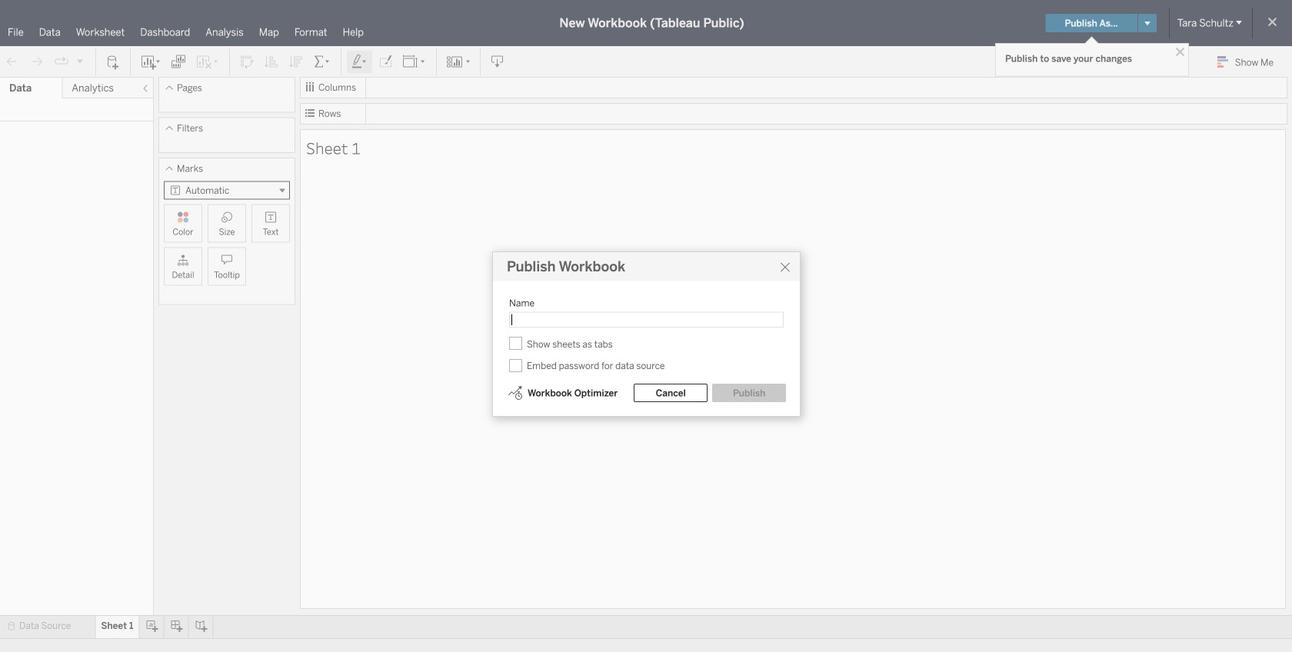 Task type: vqa. For each thing, say whether or not it's contained in the screenshot.
Dialog
yes



Task type: locate. For each thing, give the bounding box(es) containing it.
replay animation image right "redo" icon
[[54, 54, 69, 69]]

fit image
[[403, 54, 427, 70]]

redo image
[[29, 54, 45, 70]]

duplicate image
[[171, 54, 186, 70]]

download image
[[490, 54, 506, 70]]

None text field
[[509, 312, 784, 328]]

collapse image
[[141, 84, 150, 93]]

swap rows and columns image
[[239, 54, 255, 70]]

close image
[[1174, 45, 1188, 59]]

sort ascending image
[[264, 54, 279, 70]]

dialog
[[493, 252, 801, 417]]

totals image
[[313, 54, 332, 70]]

sort descending image
[[289, 54, 304, 70]]

replay animation image left new data source image
[[75, 56, 85, 66]]

replay animation image
[[54, 54, 69, 69], [75, 56, 85, 66]]



Task type: describe. For each thing, give the bounding box(es) containing it.
clear sheet image
[[195, 54, 220, 70]]

new data source image
[[105, 54, 121, 70]]

format workbook image
[[378, 54, 393, 70]]

highlight image
[[351, 54, 369, 70]]

show/hide cards image
[[446, 54, 471, 70]]

1 horizontal spatial replay animation image
[[75, 56, 85, 66]]

undo image
[[5, 54, 20, 70]]

0 horizontal spatial replay animation image
[[54, 54, 69, 69]]

new worksheet image
[[140, 54, 162, 70]]



